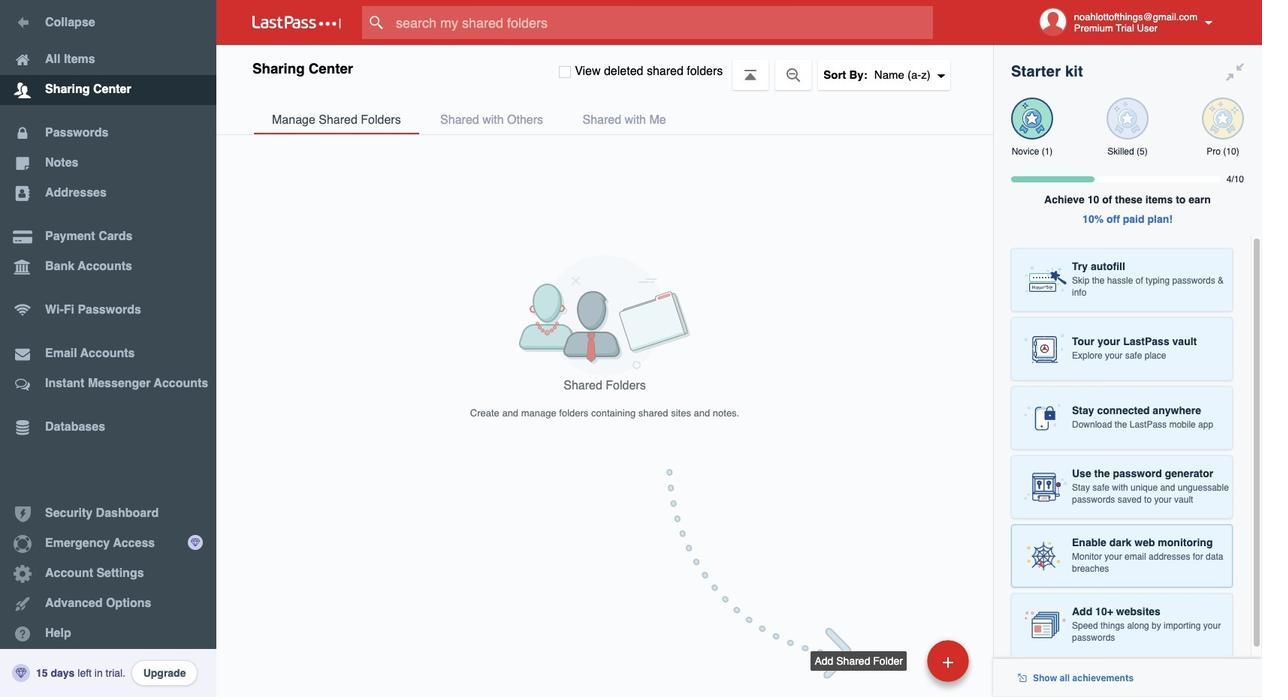 Task type: locate. For each thing, give the bounding box(es) containing it.
lastpass image
[[252, 16, 341, 29]]

main navigation navigation
[[0, 0, 216, 698]]

search my shared folders text field
[[362, 6, 962, 39]]



Task type: describe. For each thing, give the bounding box(es) containing it.
vault options navigation
[[216, 45, 993, 90]]

Search search field
[[362, 6, 962, 39]]

new item navigation
[[666, 470, 993, 698]]



Task type: vqa. For each thing, say whether or not it's contained in the screenshot.
search my vault text box
no



